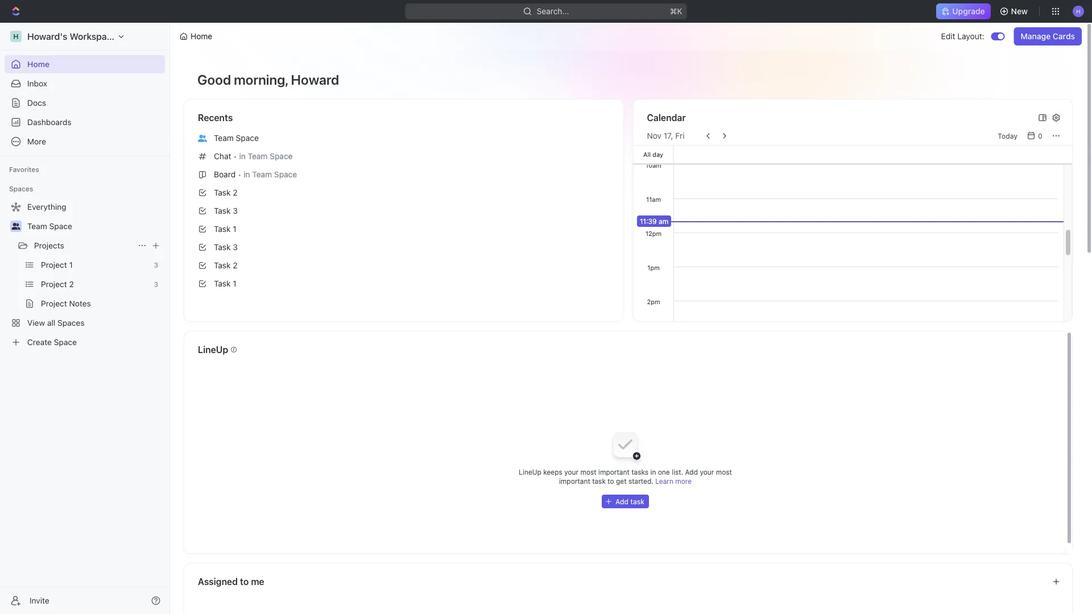 Task type: vqa. For each thing, say whether or not it's contained in the screenshot.
Search tasks... text box
no



Task type: locate. For each thing, give the bounding box(es) containing it.
lineup inside lineup keeps your most important tasks in one list. add your most important task to get started.
[[519, 468, 542, 476]]

add
[[685, 468, 698, 476], [616, 498, 629, 506]]

spaces right all
[[58, 318, 85, 328]]

2 vertical spatial project
[[41, 299, 67, 308]]

1 vertical spatial h
[[13, 32, 19, 40]]

0 vertical spatial spaces
[[9, 185, 33, 193]]

1 vertical spatial •
[[238, 170, 241, 179]]

tree
[[5, 198, 165, 352]]

1 vertical spatial team space link
[[27, 217, 163, 236]]

to left get at the bottom of the page
[[608, 477, 614, 485]]

0 horizontal spatial •
[[234, 152, 237, 161]]

your
[[565, 468, 579, 476], [700, 468, 714, 476]]

1 for project 1
[[69, 260, 73, 270]]

lineup keeps your most important tasks in one list. add your most important task to get started.
[[519, 468, 732, 485]]

add down get at the bottom of the page
[[616, 498, 629, 506]]

manage cards
[[1021, 32, 1075, 41]]

1 vertical spatial home
[[27, 59, 50, 69]]

1 vertical spatial user group image
[[12, 223, 20, 230]]

4 task from the top
[[214, 243, 231, 252]]

1 vertical spatial 2
[[233, 261, 238, 270]]

home inside the home link
[[27, 59, 50, 69]]

1 vertical spatial task 3
[[214, 243, 238, 252]]

• for chat
[[234, 152, 237, 161]]

1 horizontal spatial add
[[685, 468, 698, 476]]

new
[[1011, 7, 1028, 16]]

0 horizontal spatial home
[[27, 59, 50, 69]]

0 horizontal spatial add
[[616, 498, 629, 506]]

1 vertical spatial important
[[559, 477, 590, 485]]

2 vertical spatial 2
[[69, 280, 74, 289]]

team space
[[214, 133, 259, 143], [27, 222, 72, 231]]

chat
[[214, 152, 231, 161]]

0 vertical spatial project
[[41, 260, 67, 270]]

0 vertical spatial team space
[[214, 133, 259, 143]]

space down chat • in team space
[[274, 170, 297, 179]]

1 horizontal spatial your
[[700, 468, 714, 476]]

important down keeps
[[559, 477, 590, 485]]

2 down board
[[233, 188, 238, 197]]

h
[[1077, 8, 1081, 14], [13, 32, 19, 40]]

h left howard's
[[13, 32, 19, 40]]

0 horizontal spatial h
[[13, 32, 19, 40]]

1
[[233, 224, 236, 234], [69, 260, 73, 270], [233, 279, 236, 288]]

today
[[998, 132, 1018, 140]]

task down board
[[214, 188, 231, 197]]

in left one
[[651, 468, 656, 476]]

upgrade
[[953, 7, 985, 16]]

0 vertical spatial task 3 link
[[193, 202, 614, 220]]

2 vertical spatial in
[[651, 468, 656, 476]]

‎task inside the '‎task 2' link
[[214, 261, 231, 270]]

1 vertical spatial project
[[41, 280, 67, 289]]

to
[[608, 477, 614, 485], [240, 577, 249, 588]]

in down chat • in team space
[[244, 170, 250, 179]]

list.
[[672, 468, 684, 476]]

0 vertical spatial user group image
[[198, 135, 207, 142]]

17,
[[664, 131, 673, 141]]

more button
[[5, 133, 165, 151]]

0 horizontal spatial lineup
[[198, 345, 228, 355]]

1 vertical spatial to
[[240, 577, 249, 588]]

your right the list.
[[700, 468, 714, 476]]

1 vertical spatial 1
[[69, 260, 73, 270]]

2 up ‎task 1
[[233, 261, 238, 270]]

team
[[214, 133, 234, 143], [248, 152, 268, 161], [252, 170, 272, 179], [27, 222, 47, 231]]

0 vertical spatial 1
[[233, 224, 236, 234]]

add task button
[[602, 495, 649, 509]]

h inside "element"
[[13, 32, 19, 40]]

most right keeps
[[581, 468, 597, 476]]

• inside chat • in team space
[[234, 152, 237, 161]]

1 vertical spatial ‎task
[[214, 279, 231, 288]]

team space link up task 2 link
[[193, 129, 614, 147]]

task down task 1
[[214, 243, 231, 252]]

fri
[[676, 131, 685, 141]]

task left get at the bottom of the page
[[592, 477, 606, 485]]

space
[[236, 133, 259, 143], [270, 152, 293, 161], [274, 170, 297, 179], [49, 222, 72, 231], [54, 338, 77, 347]]

0 vertical spatial lineup
[[198, 345, 228, 355]]

project inside "link"
[[41, 260, 67, 270]]

team down everything
[[27, 222, 47, 231]]

‎task
[[214, 261, 231, 270], [214, 279, 231, 288]]

0 vertical spatial to
[[608, 477, 614, 485]]

team space link
[[193, 129, 614, 147], [27, 217, 163, 236]]

1 vertical spatial task
[[631, 498, 645, 506]]

1 horizontal spatial •
[[238, 170, 241, 179]]

1 down ‎task 2
[[233, 279, 236, 288]]

home up the good
[[191, 32, 212, 41]]

task up task 1
[[214, 206, 231, 216]]

invite
[[30, 596, 49, 606]]

1 vertical spatial lineup
[[519, 468, 542, 476]]

everything
[[27, 202, 66, 212]]

task
[[592, 477, 606, 485], [631, 498, 645, 506]]

task 3 link up the '‎task 2' link
[[193, 202, 614, 220]]

0 vertical spatial task 3
[[214, 206, 238, 216]]

1 for ‎task 1
[[233, 279, 236, 288]]

0 vertical spatial 2
[[233, 188, 238, 197]]

your right keeps
[[565, 468, 579, 476]]

1 horizontal spatial important
[[599, 468, 630, 476]]

nov 17, fri button
[[647, 131, 685, 141]]

home
[[191, 32, 212, 41], [27, 59, 50, 69]]

create space link
[[5, 333, 163, 352]]

user group image
[[198, 135, 207, 142], [12, 223, 20, 230]]

edit layout:
[[942, 32, 985, 41]]

2 ‎task from the top
[[214, 279, 231, 288]]

•
[[234, 152, 237, 161], [238, 170, 241, 179]]

team up "board • in team space" at the top left of the page
[[248, 152, 268, 161]]

2
[[233, 188, 238, 197], [233, 261, 238, 270], [69, 280, 74, 289]]

home up inbox
[[27, 59, 50, 69]]

assigned to me
[[198, 577, 264, 588]]

1 vertical spatial task 3 link
[[193, 238, 614, 257]]

task down started.
[[631, 498, 645, 506]]

1 horizontal spatial spaces
[[58, 318, 85, 328]]

1 down task 2
[[233, 224, 236, 234]]

• right chat
[[234, 152, 237, 161]]

to inside lineup keeps your most important tasks in one list. add your most important task to get started.
[[608, 477, 614, 485]]

1 down the "projects" link
[[69, 260, 73, 270]]

task 1 link
[[193, 220, 614, 238]]

• right board
[[238, 170, 241, 179]]

project for project notes
[[41, 299, 67, 308]]

in
[[239, 152, 246, 161], [244, 170, 250, 179], [651, 468, 656, 476]]

0 horizontal spatial your
[[565, 468, 579, 476]]

0 vertical spatial h
[[1077, 8, 1081, 14]]

2 for ‎task 2
[[233, 261, 238, 270]]

task down task 2
[[214, 224, 231, 234]]

2 project from the top
[[41, 280, 67, 289]]

board • in team space
[[214, 170, 297, 179]]

2 inside tree
[[69, 280, 74, 289]]

sidebar navigation
[[0, 23, 172, 615]]

‎task down ‎task 2
[[214, 279, 231, 288]]

add up more
[[685, 468, 698, 476]]

1 horizontal spatial user group image
[[198, 135, 207, 142]]

0 vertical spatial •
[[234, 152, 237, 161]]

spaces
[[9, 185, 33, 193], [58, 318, 85, 328]]

0 vertical spatial in
[[239, 152, 246, 161]]

howard's
[[27, 31, 67, 42]]

3
[[233, 206, 238, 216], [233, 243, 238, 252], [154, 261, 158, 269], [154, 281, 158, 288]]

h up manage cards button
[[1077, 8, 1081, 14]]

edit
[[942, 32, 956, 41]]

important up get at the bottom of the page
[[599, 468, 630, 476]]

lineup
[[198, 345, 228, 355], [519, 468, 542, 476]]

to left me
[[240, 577, 249, 588]]

task inside button
[[631, 498, 645, 506]]

all day
[[644, 151, 663, 158]]

everything link
[[5, 198, 163, 216]]

task 2 link
[[193, 184, 614, 202]]

0 horizontal spatial spaces
[[9, 185, 33, 193]]

1 vertical spatial in
[[244, 170, 250, 179]]

1 vertical spatial add
[[616, 498, 629, 506]]

team space up projects
[[27, 222, 72, 231]]

important
[[599, 468, 630, 476], [559, 477, 590, 485]]

space up chat • in team space
[[236, 133, 259, 143]]

project 2 link
[[41, 275, 149, 294]]

view all spaces link
[[5, 314, 163, 332]]

add inside lineup keeps your most important tasks in one list. add your most important task to get started.
[[685, 468, 698, 476]]

project down project 1
[[41, 280, 67, 289]]

tree containing everything
[[5, 198, 165, 352]]

task 3 up ‎task 2
[[214, 243, 238, 252]]

0 horizontal spatial task
[[592, 477, 606, 485]]

2 vertical spatial 1
[[233, 279, 236, 288]]

task 3 down task 2
[[214, 206, 238, 216]]

‎task up ‎task 1
[[214, 261, 231, 270]]

lineup for lineup keeps your most important tasks in one list. add your most important task to get started.
[[519, 468, 542, 476]]

11:39 am
[[640, 217, 668, 225]]

2pm
[[647, 298, 660, 306]]

1 project from the top
[[41, 260, 67, 270]]

0 horizontal spatial most
[[581, 468, 597, 476]]

‎task for ‎task 1
[[214, 279, 231, 288]]

team space link up the "projects" link
[[27, 217, 163, 236]]

task 3 link up ‎task 1 link
[[193, 238, 614, 257]]

howard's workspace, , element
[[10, 31, 22, 42]]

team up chat
[[214, 133, 234, 143]]

• inside "board • in team space"
[[238, 170, 241, 179]]

11:39
[[640, 217, 657, 225]]

3 project from the top
[[41, 299, 67, 308]]

most right the list.
[[716, 468, 732, 476]]

0 vertical spatial team space link
[[193, 129, 614, 147]]

0 vertical spatial ‎task
[[214, 261, 231, 270]]

1 horizontal spatial team space link
[[193, 129, 614, 147]]

• for board
[[238, 170, 241, 179]]

0 vertical spatial add
[[685, 468, 698, 476]]

task 1
[[214, 224, 236, 234]]

0 vertical spatial home
[[191, 32, 212, 41]]

project up project 2
[[41, 260, 67, 270]]

1 horizontal spatial lineup
[[519, 468, 542, 476]]

1 ‎task from the top
[[214, 261, 231, 270]]

0 vertical spatial task
[[592, 477, 606, 485]]

add inside button
[[616, 498, 629, 506]]

1 horizontal spatial to
[[608, 477, 614, 485]]

1 horizontal spatial h
[[1077, 8, 1081, 14]]

1 inside "link"
[[69, 260, 73, 270]]

task 3
[[214, 206, 238, 216], [214, 243, 238, 252]]

team space up chat
[[214, 133, 259, 143]]

1 vertical spatial spaces
[[58, 318, 85, 328]]

project 1
[[41, 260, 73, 270]]

1pm
[[647, 264, 660, 271]]

project notes
[[41, 299, 91, 308]]

me
[[251, 577, 264, 588]]

0 horizontal spatial user group image
[[12, 223, 20, 230]]

task 3 link
[[193, 202, 614, 220], [193, 238, 614, 257]]

project for project 1
[[41, 260, 67, 270]]

‎task inside ‎task 1 link
[[214, 279, 231, 288]]

in right chat
[[239, 152, 246, 161]]

spaces down favorites button
[[9, 185, 33, 193]]

manage cards button
[[1014, 27, 1082, 46]]

0 horizontal spatial team space
[[27, 222, 72, 231]]

1 vertical spatial team space
[[27, 222, 72, 231]]

project up view all spaces
[[41, 299, 67, 308]]

2 up project notes
[[69, 280, 74, 289]]

1 horizontal spatial task
[[631, 498, 645, 506]]

docs link
[[5, 94, 165, 112]]

create space
[[27, 338, 77, 347]]

1 horizontal spatial most
[[716, 468, 732, 476]]

2 most from the left
[[716, 468, 732, 476]]

project
[[41, 260, 67, 270], [41, 280, 67, 289], [41, 299, 67, 308]]

3 task from the top
[[214, 224, 231, 234]]

11am
[[646, 196, 661, 203]]

user group image inside tree
[[12, 223, 20, 230]]



Task type: describe. For each thing, give the bounding box(es) containing it.
dashboards
[[27, 118, 71, 127]]

2 task 3 link from the top
[[193, 238, 614, 257]]

‎task 2
[[214, 261, 238, 270]]

more
[[27, 137, 46, 146]]

all
[[47, 318, 55, 328]]

chat • in team space
[[214, 152, 293, 161]]

notes
[[69, 299, 91, 308]]

2 your from the left
[[700, 468, 714, 476]]

all
[[644, 151, 651, 158]]

add task
[[616, 498, 645, 506]]

favorites
[[9, 166, 39, 174]]

0 horizontal spatial team space link
[[27, 217, 163, 236]]

projects link
[[34, 237, 133, 255]]

one
[[658, 468, 670, 476]]

0 button
[[1025, 129, 1048, 143]]

favorites button
[[5, 163, 44, 176]]

started.
[[629, 477, 654, 485]]

1 horizontal spatial team space
[[214, 133, 259, 143]]

cards
[[1053, 32, 1075, 41]]

team inside tree
[[27, 222, 47, 231]]

view
[[27, 318, 45, 328]]

12pm
[[645, 230, 662, 237]]

h inside dropdown button
[[1077, 8, 1081, 14]]

home link
[[5, 55, 165, 73]]

learn
[[656, 477, 674, 485]]

new button
[[996, 2, 1035, 20]]

get
[[616, 477, 627, 485]]

today button
[[994, 129, 1023, 143]]

nov
[[647, 131, 662, 141]]

project notes link
[[41, 295, 163, 313]]

2 task from the top
[[214, 206, 231, 216]]

‎task 1 link
[[193, 275, 614, 293]]

nov 17, fri
[[647, 131, 685, 141]]

board
[[214, 170, 236, 179]]

1 task 3 link from the top
[[193, 202, 614, 220]]

recents
[[198, 112, 233, 123]]

task inside lineup keeps your most important tasks in one list. add your most important task to get started.
[[592, 477, 606, 485]]

howard's workspace
[[27, 31, 117, 42]]

morning,
[[234, 72, 288, 88]]

project 1 link
[[41, 256, 149, 274]]

task 2
[[214, 188, 238, 197]]

1 your from the left
[[565, 468, 579, 476]]

tree inside sidebar navigation
[[5, 198, 165, 352]]

howard
[[291, 72, 339, 88]]

project 2
[[41, 280, 74, 289]]

h button
[[1070, 2, 1088, 20]]

spaces inside tree
[[58, 318, 85, 328]]

1 most from the left
[[581, 468, 597, 476]]

0
[[1038, 132, 1043, 140]]

space up projects
[[49, 222, 72, 231]]

space up "board • in team space" at the top left of the page
[[270, 152, 293, 161]]

keeps
[[544, 468, 563, 476]]

1 task from the top
[[214, 188, 231, 197]]

in for chat
[[239, 152, 246, 161]]

inbox
[[27, 79, 47, 88]]

workspace
[[70, 31, 117, 42]]

10am
[[646, 162, 661, 169]]

am
[[659, 217, 668, 225]]

⌘k
[[670, 7, 683, 16]]

search...
[[537, 7, 569, 16]]

learn more link
[[656, 477, 692, 485]]

docs
[[27, 98, 46, 108]]

space down view all spaces
[[54, 338, 77, 347]]

2 for task 2
[[233, 188, 238, 197]]

2 for project 2
[[69, 280, 74, 289]]

good
[[197, 72, 231, 88]]

calendar
[[647, 112, 686, 123]]

1 for task 1
[[233, 224, 236, 234]]

layout:
[[958, 32, 985, 41]]

0 horizontal spatial important
[[559, 477, 590, 485]]

1 horizontal spatial home
[[191, 32, 212, 41]]

0 horizontal spatial to
[[240, 577, 249, 588]]

inbox link
[[5, 75, 165, 93]]

lineup for lineup
[[198, 345, 228, 355]]

add task button
[[602, 495, 649, 509]]

manage
[[1021, 32, 1051, 41]]

good morning, howard
[[197, 72, 339, 88]]

0 vertical spatial important
[[599, 468, 630, 476]]

learn more
[[656, 477, 692, 485]]

tasks
[[632, 468, 649, 476]]

team down chat • in team space
[[252, 170, 272, 179]]

team space inside tree
[[27, 222, 72, 231]]

in for board
[[244, 170, 250, 179]]

1 task 3 from the top
[[214, 206, 238, 216]]

projects
[[34, 241, 64, 250]]

‎task 2 link
[[193, 257, 614, 275]]

‎task 1
[[214, 279, 236, 288]]

upgrade link
[[937, 3, 991, 19]]

day
[[653, 151, 663, 158]]

dashboards link
[[5, 113, 165, 131]]

view all spaces
[[27, 318, 85, 328]]

‎task for ‎task 2
[[214, 261, 231, 270]]

in inside lineup keeps your most important tasks in one list. add your most important task to get started.
[[651, 468, 656, 476]]

project for project 2
[[41, 280, 67, 289]]

create
[[27, 338, 52, 347]]

assigned
[[198, 577, 238, 588]]

2 task 3 from the top
[[214, 243, 238, 252]]



